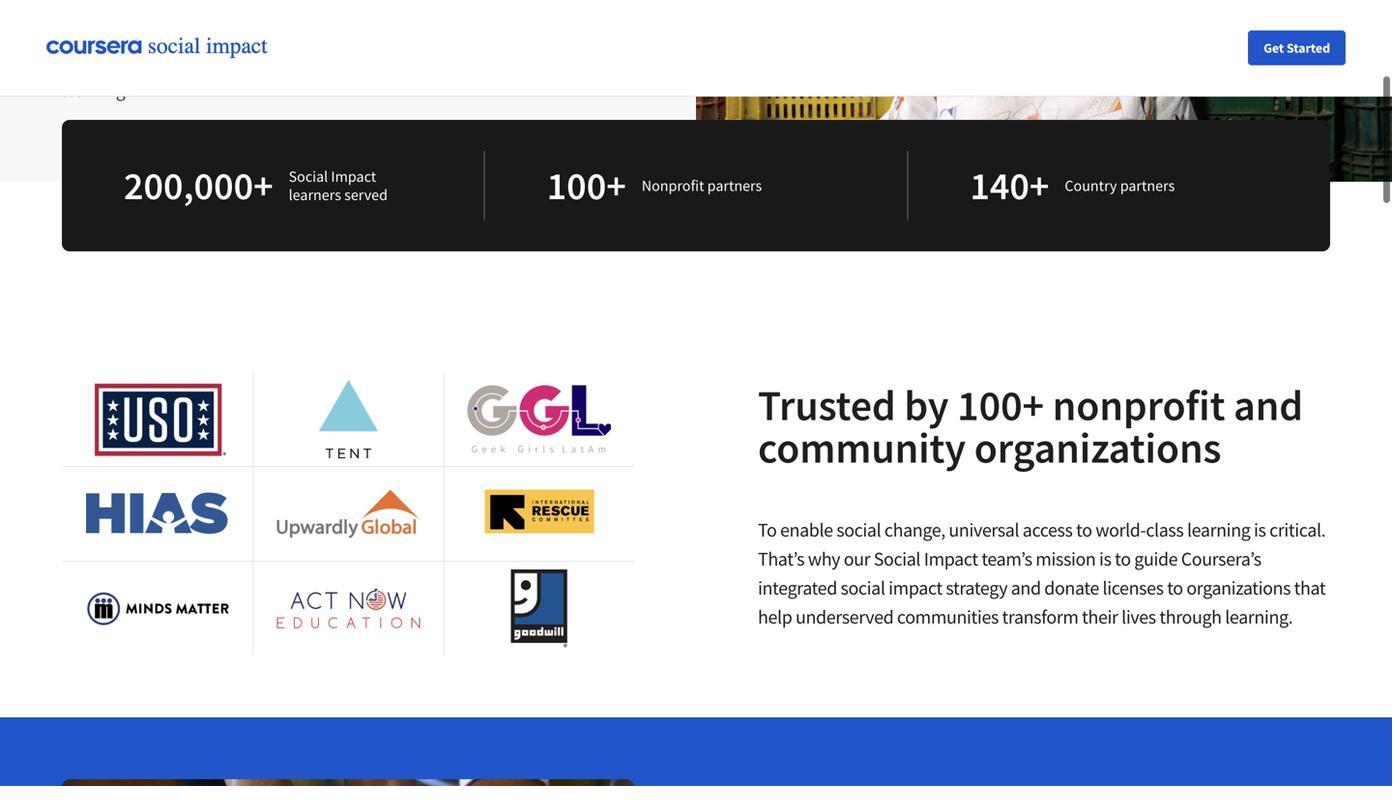 Task type: locate. For each thing, give the bounding box(es) containing it.
communities inside to enable social change, universal access to world-class learning is critical. that's why our social impact team's mission is to guide coursera's integrated social impact strategy and donate licenses to organizations that help underserved communities transform their lives through learning.
[[897, 605, 999, 629]]

organizations down coursera's
[[1187, 576, 1291, 600]]

team's
[[982, 547, 1032, 571]]

by inside coursera promotes global social equity and economic opportunity by giving communities in need access to the transformational power of learning.
[[574, 20, 593, 44]]

200,000+
[[124, 161, 273, 210]]

in
[[217, 49, 231, 73]]

social down change,
[[874, 547, 921, 571]]

communities down promotes
[[112, 49, 213, 73]]

that's
[[758, 547, 805, 571]]

0 horizontal spatial partners
[[708, 176, 762, 195]]

0 vertical spatial learning.
[[62, 78, 130, 102]]

impact inside to enable social change, universal access to world-class learning is critical. that's why our social impact team's mission is to guide coursera's integrated social impact strategy and donate licenses to organizations that help underserved communities transform their lives through learning.
[[924, 547, 978, 571]]

learning. down giving
[[62, 78, 130, 102]]

0 vertical spatial social
[[289, 167, 328, 186]]

140+
[[970, 161, 1050, 210]]

1 vertical spatial and
[[1234, 378, 1303, 432]]

1 vertical spatial impact
[[924, 547, 978, 571]]

impact
[[889, 576, 943, 600]]

learning. inside to enable social change, universal access to world-class learning is critical. that's why our social impact team's mission is to guide coursera's integrated social impact strategy and donate licenses to organizations that help underserved communities transform their lives through learning.
[[1225, 605, 1293, 629]]

0 vertical spatial communities
[[112, 49, 213, 73]]

power
[[513, 49, 562, 73]]

1 vertical spatial is
[[1100, 547, 1112, 571]]

0 vertical spatial impact
[[331, 167, 376, 186]]

0 horizontal spatial access
[[277, 49, 327, 73]]

1 horizontal spatial access
[[1023, 518, 1073, 542]]

donate
[[1045, 576, 1099, 600]]

1 horizontal spatial social
[[874, 547, 921, 571]]

to down world-
[[1115, 547, 1131, 571]]

is
[[1254, 518, 1266, 542], [1100, 547, 1112, 571]]

organizations
[[974, 421, 1222, 474], [1187, 576, 1291, 600]]

promotes
[[135, 20, 209, 44]]

100+
[[547, 161, 626, 210], [957, 378, 1044, 432]]

by
[[574, 20, 593, 44], [904, 378, 949, 432]]

1 vertical spatial access
[[1023, 518, 1073, 542]]

get started
[[1264, 39, 1331, 57]]

by inside trusted by 100+ nonprofit and community organizations
[[904, 378, 949, 432]]

coursera
[[62, 20, 131, 44]]

social
[[264, 20, 309, 44], [837, 518, 881, 542], [841, 576, 885, 600]]

1 horizontal spatial learning.
[[1225, 605, 1293, 629]]

and inside coursera promotes global social equity and economic opportunity by giving communities in need access to the transformational power of learning.
[[365, 20, 395, 44]]

1 horizontal spatial communities
[[897, 605, 999, 629]]

organizations up world-
[[974, 421, 1222, 474]]

partners right "nonprofit"
[[708, 176, 762, 195]]

strategy
[[946, 576, 1008, 600]]

0 vertical spatial organizations
[[974, 421, 1222, 474]]

1 vertical spatial by
[[904, 378, 949, 432]]

social up our
[[837, 518, 881, 542]]

access
[[277, 49, 327, 73], [1023, 518, 1073, 542]]

0 vertical spatial is
[[1254, 518, 1266, 542]]

social
[[289, 167, 328, 186], [874, 547, 921, 571]]

trusted
[[758, 378, 896, 432]]

1 horizontal spatial impact
[[924, 547, 978, 571]]

1 vertical spatial social
[[837, 518, 881, 542]]

2 vertical spatial and
[[1011, 576, 1041, 600]]

served
[[344, 185, 388, 205]]

1 vertical spatial learning.
[[1225, 605, 1293, 629]]

0 vertical spatial and
[[365, 20, 395, 44]]

0 vertical spatial 100+
[[547, 161, 626, 210]]

social impact logo image
[[46, 35, 278, 60]]

1 horizontal spatial partners
[[1120, 176, 1175, 195]]

social inside social impact learners served
[[289, 167, 328, 186]]

learning. right through
[[1225, 605, 1293, 629]]

social up need
[[264, 20, 309, 44]]

licenses
[[1103, 576, 1164, 600]]

100+ inside trusted by 100+ nonprofit and community organizations
[[957, 378, 1044, 432]]

and inside to enable social change, universal access to world-class learning is critical. that's why our social impact team's mission is to guide coursera's integrated social impact strategy and donate licenses to organizations that help underserved communities transform their lives through learning.
[[1011, 576, 1041, 600]]

and
[[365, 20, 395, 44], [1234, 378, 1303, 432], [1011, 576, 1041, 600]]

1 vertical spatial communities
[[897, 605, 999, 629]]

2 vertical spatial social
[[841, 576, 885, 600]]

1 vertical spatial organizations
[[1187, 576, 1291, 600]]

to left the
[[331, 49, 347, 73]]

uso image
[[87, 380, 229, 458]]

of
[[566, 49, 581, 73]]

partners for 140+
[[1120, 176, 1175, 195]]

partners
[[708, 176, 762, 195], [1120, 176, 1175, 195]]

started
[[1287, 39, 1331, 57]]

2 horizontal spatial and
[[1234, 378, 1303, 432]]

0 horizontal spatial communities
[[112, 49, 213, 73]]

1 vertical spatial 100+
[[957, 378, 1044, 432]]

get started button
[[1248, 30, 1346, 65]]

1 vertical spatial social
[[874, 547, 921, 571]]

minds matter image
[[86, 592, 229, 626]]

0 vertical spatial access
[[277, 49, 327, 73]]

0 horizontal spatial learning.
[[62, 78, 130, 102]]

communities down the 'strategy'
[[897, 605, 999, 629]]

0 horizontal spatial and
[[365, 20, 395, 44]]

access inside coursera promotes global social equity and economic opportunity by giving communities in need access to the transformational power of learning.
[[277, 49, 327, 73]]

0 horizontal spatial impact
[[331, 167, 376, 186]]

0 horizontal spatial 100+
[[547, 161, 626, 210]]

social left served
[[289, 167, 328, 186]]

0 vertical spatial social
[[264, 20, 309, 44]]

underserved
[[796, 605, 894, 629]]

giving
[[62, 49, 108, 73]]

2 partners from the left
[[1120, 176, 1175, 195]]

social down our
[[841, 576, 885, 600]]

integrated
[[758, 576, 837, 600]]

1 partners from the left
[[708, 176, 762, 195]]

class
[[1146, 518, 1184, 542]]

1 horizontal spatial and
[[1011, 576, 1041, 600]]

to
[[331, 49, 347, 73], [1076, 518, 1092, 542], [1115, 547, 1131, 571], [1167, 576, 1183, 600]]

learning.
[[62, 78, 130, 102], [1225, 605, 1293, 629]]

communities
[[112, 49, 213, 73], [897, 605, 999, 629]]

impact
[[331, 167, 376, 186], [924, 547, 978, 571]]

get
[[1264, 39, 1284, 57]]

0 horizontal spatial social
[[289, 167, 328, 186]]

0 vertical spatial by
[[574, 20, 593, 44]]

access inside to enable social change, universal access to world-class learning is critical. that's why our social impact team's mission is to guide coursera's integrated social impact strategy and donate licenses to organizations that help underserved communities transform their lives through learning.
[[1023, 518, 1073, 542]]

to enable social change, universal access to world-class learning is critical. that's why our social impact team's mission is to guide coursera's integrated social impact strategy and donate licenses to organizations that help underserved communities transform their lives through learning.
[[758, 518, 1326, 629]]

learners
[[289, 185, 341, 205]]

is left critical.
[[1254, 518, 1266, 542]]

access down equity
[[277, 49, 327, 73]]

1 horizontal spatial 100+
[[957, 378, 1044, 432]]

is down world-
[[1100, 547, 1112, 571]]

partners right "country"
[[1120, 176, 1175, 195]]

access up mission
[[1023, 518, 1073, 542]]

0 horizontal spatial by
[[574, 20, 593, 44]]

help
[[758, 605, 792, 629]]

1 horizontal spatial by
[[904, 378, 949, 432]]



Task type: vqa. For each thing, say whether or not it's contained in the screenshot.


Task type: describe. For each thing, give the bounding box(es) containing it.
critical.
[[1270, 518, 1326, 542]]

ggl image
[[468, 385, 611, 453]]

to
[[758, 518, 777, 542]]

to up mission
[[1076, 518, 1092, 542]]

and inside trusted by 100+ nonprofit and community organizations
[[1234, 378, 1303, 432]]

lives
[[1122, 605, 1156, 629]]

upwardly-global logo image
[[277, 490, 420, 538]]

need
[[235, 49, 274, 73]]

country
[[1065, 176, 1117, 195]]

world-
[[1096, 518, 1146, 542]]

partners for 100+
[[708, 176, 762, 195]]

tent logo image
[[319, 380, 378, 458]]

transform
[[1002, 605, 1079, 629]]

social inside to enable social change, universal access to world-class learning is critical. that's why our social impact team's mission is to guide coursera's integrated social impact strategy and donate licenses to organizations that help underserved communities transform their lives through learning.
[[874, 547, 921, 571]]

through
[[1160, 605, 1222, 629]]

our
[[844, 547, 870, 571]]

communities inside coursera promotes global social equity and economic opportunity by giving communities in need access to the transformational power of learning.
[[112, 49, 213, 73]]

trusted by 100+ nonprofit and community organizations
[[758, 378, 1303, 474]]

nonprofit partners
[[642, 176, 762, 195]]

coursera's
[[1181, 547, 1262, 571]]

organizations inside to enable social change, universal access to world-class learning is critical. that's why our social impact team's mission is to guide coursera's integrated social impact strategy and donate licenses to organizations that help underserved communities transform their lives through learning.
[[1187, 576, 1291, 600]]

opportunity
[[478, 20, 570, 44]]

country partners
[[1065, 176, 1175, 195]]

irc image
[[485, 475, 594, 553]]

social inside coursera promotes global social equity and economic opportunity by giving communities in need access to the transformational power of learning.
[[264, 20, 309, 44]]

goodwill image
[[511, 570, 568, 648]]

nonprofit
[[1053, 378, 1226, 432]]

mission
[[1036, 547, 1096, 571]]

enable
[[780, 518, 833, 542]]

act now image
[[277, 589, 420, 629]]

learning. inside coursera promotes global social equity and economic opportunity by giving communities in need access to the transformational power of learning.
[[62, 78, 130, 102]]

impact inside social impact learners served
[[331, 167, 376, 186]]

universal
[[949, 518, 1019, 542]]

economic
[[398, 20, 474, 44]]

that
[[1295, 576, 1326, 600]]

0 horizontal spatial is
[[1100, 547, 1112, 571]]

why
[[808, 547, 840, 571]]

coursera promotes global social equity and economic opportunity by giving communities in need access to the transformational power of learning.
[[62, 20, 593, 102]]

guide
[[1135, 547, 1178, 571]]

hias image
[[86, 493, 229, 535]]

transformational
[[379, 49, 509, 73]]

equity
[[312, 20, 361, 44]]

to up through
[[1167, 576, 1183, 600]]

change,
[[885, 518, 946, 542]]

1 horizontal spatial is
[[1254, 518, 1266, 542]]

social impact learners served
[[289, 167, 388, 205]]

learning
[[1187, 518, 1251, 542]]

their
[[1082, 605, 1118, 629]]

global
[[213, 20, 261, 44]]

to inside coursera promotes global social equity and economic opportunity by giving communities in need access to the transformational power of learning.
[[331, 49, 347, 73]]

nonprofit
[[642, 176, 704, 195]]

community
[[758, 421, 966, 474]]

the
[[350, 49, 376, 73]]

organizations inside trusted by 100+ nonprofit and community organizations
[[974, 421, 1222, 474]]



